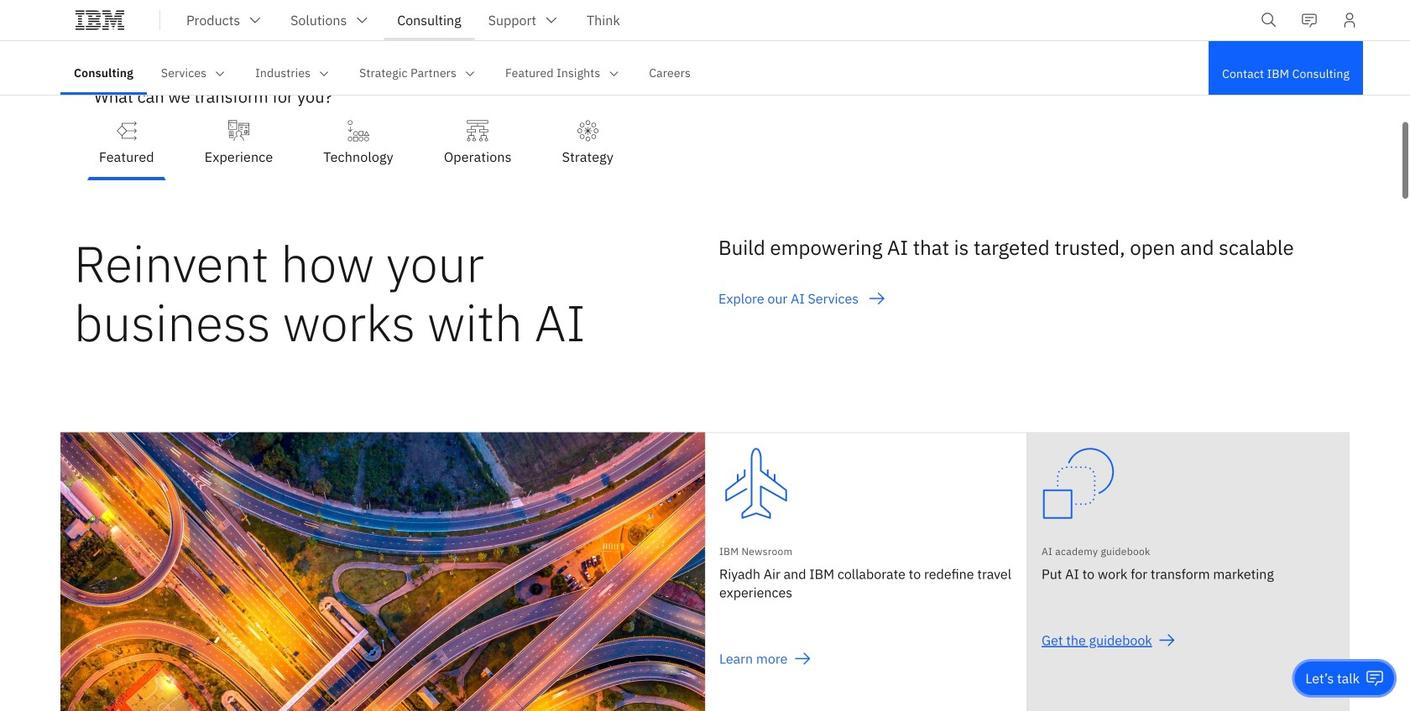 Task type: describe. For each thing, give the bounding box(es) containing it.
let's talk element
[[1306, 670, 1360, 688]]



Task type: vqa. For each thing, say whether or not it's contained in the screenshot.
Search text field
no



